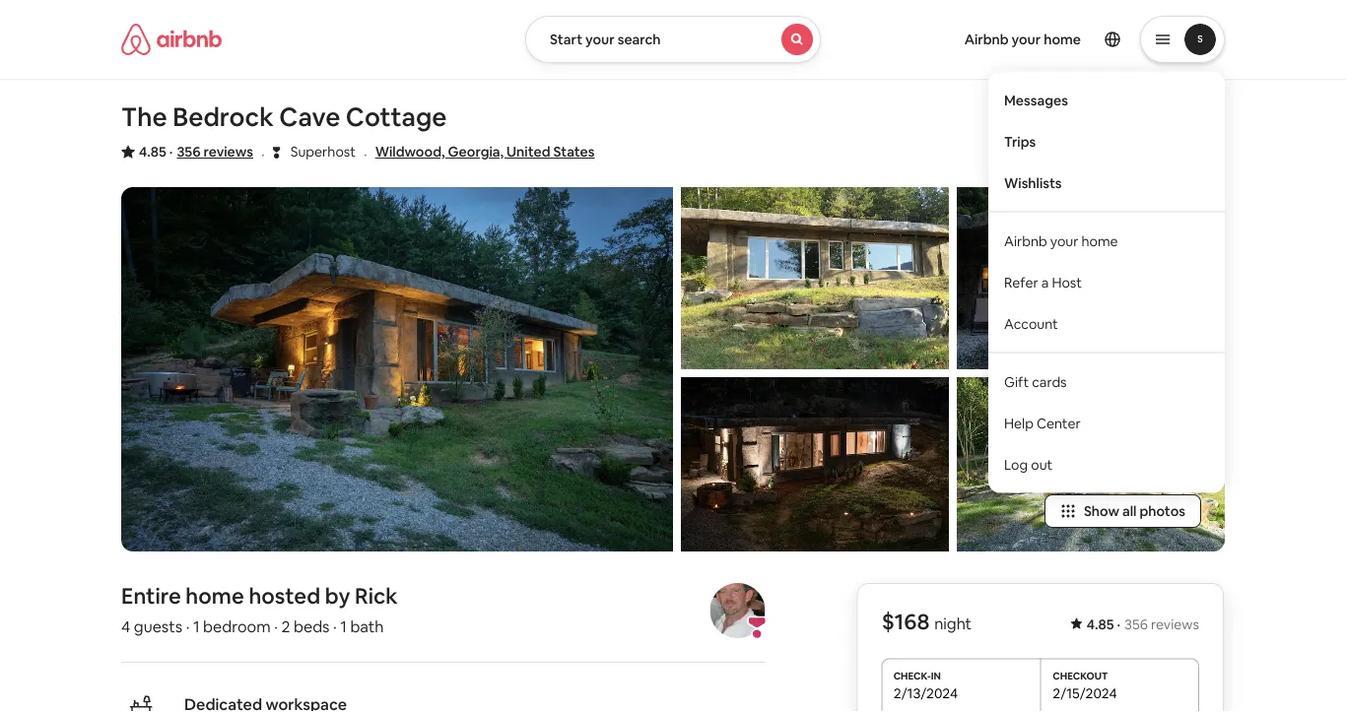 Task type: vqa. For each thing, say whether or not it's contained in the screenshot.
account
yes



Task type: locate. For each thing, give the bounding box(es) containing it.
help center
[[1005, 414, 1081, 432]]

airbnb your home
[[965, 31, 1082, 48], [1005, 232, 1119, 250]]

rick is a superhost. learn more about rick. image
[[710, 583, 765, 639], [710, 583, 765, 639]]

search
[[618, 31, 661, 48]]

the bedrock cave cottage
[[121, 101, 447, 134]]

wishlists link
[[989, 162, 1225, 203]]

1 left bath
[[340, 616, 347, 637]]

1 vertical spatial reviews
[[1152, 616, 1200, 634]]

guests
[[134, 616, 183, 637]]

all
[[1123, 503, 1137, 520]]

1 vertical spatial airbnb
[[1005, 232, 1048, 250]]

night
[[935, 614, 972, 634]]

1 vertical spatial home
[[1082, 232, 1119, 250]]

your inside 'button'
[[586, 31, 615, 48]]

0 vertical spatial airbnb your home link
[[953, 19, 1093, 60]]

0 vertical spatial home
[[1044, 31, 1082, 48]]

your
[[586, 31, 615, 48], [1012, 31, 1041, 48], [1051, 232, 1079, 250]]

states
[[554, 143, 595, 161]]

georgia,
[[448, 143, 504, 161]]

0 vertical spatial reviews
[[204, 143, 253, 161]]

bedrock cave cottage image
[[957, 187, 1225, 370]]

2 1 from the left
[[340, 616, 347, 637]]

1 horizontal spatial 4.85 · 356 reviews
[[1087, 616, 1200, 634]]

airbnb your home link up the messages
[[953, 19, 1093, 60]]

home for the topmost 'airbnb your home' link
[[1044, 31, 1082, 48]]

your up the messages
[[1012, 31, 1041, 48]]

1 right guests
[[193, 616, 200, 637]]

account
[[1005, 315, 1059, 333]]

· left 󰀃
[[261, 143, 265, 164]]

your for the topmost 'airbnb your home' link
[[1012, 31, 1041, 48]]

· right guests
[[186, 616, 190, 637]]

home up refer a host link
[[1082, 232, 1119, 250]]

airbnb your home link
[[953, 19, 1093, 60], [989, 220, 1225, 262]]

· inside · wildwood, georgia, united states
[[364, 143, 367, 164]]

nightfall at bedrock image
[[681, 377, 949, 552]]

united
[[507, 143, 551, 161]]

1 vertical spatial airbnb your home link
[[989, 220, 1225, 262]]

log out button
[[989, 444, 1225, 485]]

start your search
[[550, 31, 661, 48]]

1 vertical spatial 4.85 · 356 reviews
[[1087, 616, 1200, 634]]

0 vertical spatial 4.85
[[139, 143, 167, 161]]

· right superhost
[[364, 143, 367, 164]]

1 horizontal spatial your
[[1012, 31, 1041, 48]]

entire
[[121, 582, 181, 610]]

1 horizontal spatial 4.85
[[1087, 616, 1115, 634]]

airbnb
[[965, 31, 1009, 48], [1005, 232, 1048, 250]]

airbnb your home up the messages
[[965, 31, 1082, 48]]

2 vertical spatial home
[[186, 582, 244, 610]]

trips
[[1005, 132, 1036, 150]]

beds
[[294, 616, 330, 637]]

airbnb your home up the host
[[1005, 232, 1119, 250]]

airbnb your home link up the host
[[989, 220, 1225, 262]]

· left the 2 on the bottom left of the page
[[274, 616, 278, 637]]

reviews
[[204, 143, 253, 161], [1152, 616, 1200, 634]]

log
[[1005, 456, 1028, 474]]

356
[[177, 143, 201, 161], [1125, 616, 1149, 634]]

airbnb up the messages
[[965, 31, 1009, 48]]

bedroom
[[203, 616, 271, 637]]

wildwood,
[[375, 143, 445, 161]]

help
[[1005, 414, 1034, 432]]

show all photos
[[1084, 503, 1186, 520]]

2 horizontal spatial your
[[1051, 232, 1079, 250]]

home up the messages
[[1044, 31, 1082, 48]]

airbnb up 'refer'
[[1005, 232, 1048, 250]]

home up bedroom
[[186, 582, 244, 610]]

0 horizontal spatial reviews
[[204, 143, 253, 161]]

center
[[1037, 414, 1081, 432]]

1 horizontal spatial reviews
[[1152, 616, 1200, 634]]

your for bottommost 'airbnb your home' link
[[1051, 232, 1079, 250]]

4.85 up 2/15/2024
[[1087, 616, 1115, 634]]

home
[[1044, 31, 1082, 48], [1082, 232, 1119, 250], [186, 582, 244, 610]]

356 reviews button
[[177, 142, 253, 162]]

4.85 · 356 reviews up 2/15/2024
[[1087, 616, 1200, 634]]

0 vertical spatial 4.85 · 356 reviews
[[139, 143, 253, 161]]

0 horizontal spatial your
[[586, 31, 615, 48]]

4.85 · 356 reviews down bedrock
[[139, 143, 253, 161]]

4.85
[[139, 143, 167, 161], [1087, 616, 1115, 634]]

1 horizontal spatial 356
[[1125, 616, 1149, 634]]

0 vertical spatial airbnb
[[965, 31, 1009, 48]]

· left 356 reviews button
[[169, 143, 173, 161]]

2
[[281, 616, 290, 637]]

·
[[169, 143, 173, 161], [261, 143, 265, 164], [364, 143, 367, 164], [1118, 616, 1121, 634], [186, 616, 190, 637], [274, 616, 278, 637], [333, 616, 337, 637]]

· wildwood, georgia, united states
[[364, 143, 595, 164]]

1 horizontal spatial 1
[[340, 616, 347, 637]]

gift cards
[[1005, 373, 1067, 391]]

your right start
[[586, 31, 615, 48]]

hosted
[[249, 582, 321, 610]]

your up the host
[[1051, 232, 1079, 250]]

out
[[1031, 456, 1053, 474]]

save
[[1195, 144, 1225, 162]]

0 horizontal spatial 356
[[177, 143, 201, 161]]

bath
[[350, 616, 384, 637]]

4.85 down the
[[139, 143, 167, 161]]

messages link
[[989, 79, 1225, 121]]

gift
[[1005, 373, 1029, 391]]

4.85 · 356 reviews
[[139, 143, 253, 161], [1087, 616, 1200, 634]]

cards
[[1032, 373, 1067, 391]]

0 horizontal spatial 4.85
[[139, 143, 167, 161]]

· up 2/15/2024
[[1118, 616, 1121, 634]]

0 horizontal spatial 1
[[193, 616, 200, 637]]

cottage
[[346, 101, 447, 134]]

1
[[193, 616, 200, 637], [340, 616, 347, 637]]

gift cards link
[[989, 361, 1225, 403]]

entire home hosted by rick 4 guests · 1 bedroom · 2 beds · 1 bath
[[121, 582, 398, 637]]



Task type: describe. For each thing, give the bounding box(es) containing it.
cave
[[279, 101, 340, 134]]

show all photos button
[[1045, 495, 1202, 528]]

home inside entire home hosted by rick 4 guests · 1 bedroom · 2 beds · 1 bath
[[186, 582, 244, 610]]

Start your search search field
[[525, 16, 821, 63]]

wishlists
[[1005, 174, 1062, 192]]

4
[[121, 616, 130, 637]]

start
[[550, 31, 583, 48]]

2/15/2024
[[1053, 684, 1118, 702]]

1 vertical spatial 356
[[1125, 616, 1149, 634]]

0 vertical spatial 356
[[177, 143, 201, 161]]

account link
[[989, 303, 1225, 344]]

1 vertical spatial airbnb your home
[[1005, 232, 1119, 250]]

1 vertical spatial 4.85
[[1087, 616, 1115, 634]]

1 1 from the left
[[193, 616, 200, 637]]

help center link
[[989, 403, 1225, 444]]

refer a host
[[1005, 273, 1082, 291]]

󰀃
[[273, 142, 280, 161]]

trips link
[[989, 121, 1225, 162]]

messages
[[1005, 91, 1069, 109]]

the bedrock cave cottage! image
[[121, 187, 673, 552]]

home for bottommost 'airbnb your home' link
[[1082, 232, 1119, 250]]

log out
[[1005, 456, 1053, 474]]

the bedrock cave cottage image 5 image
[[957, 377, 1225, 552]]

wildwood, georgia, united states button
[[375, 140, 595, 164]]

$168 night
[[882, 608, 972, 636]]

morning at bedrock image
[[681, 187, 949, 370]]

superhost
[[291, 143, 356, 161]]

· right beds
[[333, 616, 337, 637]]

by rick
[[325, 582, 398, 610]]

$168
[[882, 608, 930, 636]]

photos
[[1140, 503, 1186, 520]]

refer
[[1005, 273, 1039, 291]]

host
[[1052, 273, 1082, 291]]

a
[[1042, 273, 1049, 291]]

profile element
[[845, 0, 1225, 493]]

0 vertical spatial airbnb your home
[[965, 31, 1082, 48]]

0 horizontal spatial 4.85 · 356 reviews
[[139, 143, 253, 161]]

bedrock
[[173, 101, 274, 134]]

show
[[1084, 503, 1120, 520]]

start your search button
[[525, 16, 821, 63]]

refer a host link
[[989, 262, 1225, 303]]

save button
[[1163, 136, 1233, 170]]

2/13/2024
[[894, 684, 958, 702]]

the
[[121, 101, 167, 134]]

your for start your search 'button'
[[586, 31, 615, 48]]



